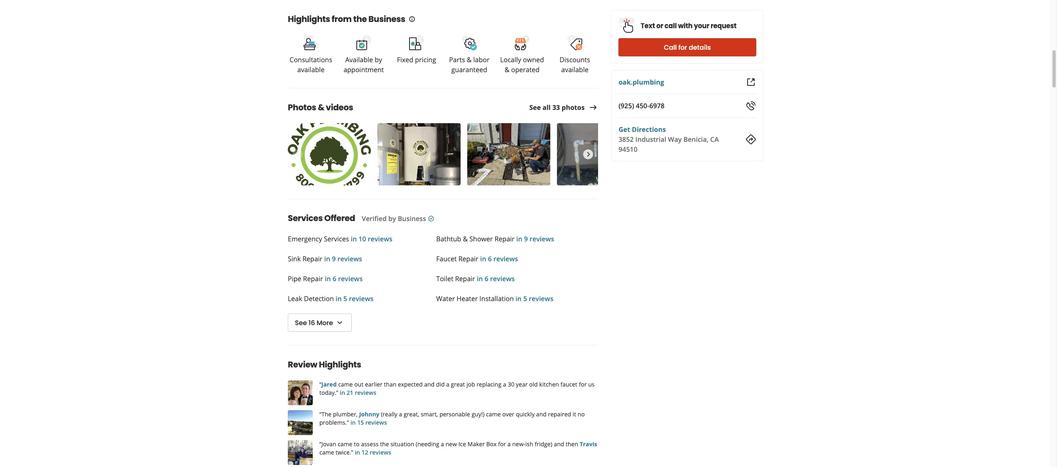 Task type: vqa. For each thing, say whether or not it's contained in the screenshot.
Open 6:30 AM - 4:00 PM
no



Task type: describe. For each thing, give the bounding box(es) containing it.
problems.
[[320, 419, 347, 427]]

parts & labor guaranteed
[[449, 55, 490, 75]]

johnny
[[359, 411, 380, 419]]

see 16 more button
[[288, 314, 352, 333]]

call
[[664, 43, 677, 52]]

in left 15
[[351, 419, 356, 427]]

great
[[451, 381, 465, 389]]

(925) 450-6978
[[619, 101, 665, 111]]

faucet repair in 6 reviews
[[436, 255, 518, 264]]

came out earlier than expected and did a great job replacing a 30 year old kitchen faucet for us today.
[[320, 381, 595, 397]]

guaranteed
[[452, 65, 487, 75]]

available
[[345, 55, 373, 65]]

faucet
[[561, 381, 578, 389]]

personable
[[440, 411, 470, 419]]

previous image
[[293, 150, 302, 160]]

discounts available
[[560, 55, 590, 75]]

verified
[[362, 215, 387, 224]]

24 phone v2 image
[[746, 101, 756, 111]]

expected
[[398, 381, 423, 389]]

a left new
[[441, 441, 444, 449]]

0 vertical spatial the
[[353, 13, 367, 25]]

in 15 reviews button
[[349, 419, 387, 427]]

for inside " jovan came to assess the situation (needing a new ice maker box for a new-ish fridge) and then travis came twice. " in 12 reviews
[[498, 441, 506, 449]]

6978
[[649, 101, 665, 111]]

& for parts & labor guaranteed
[[467, 55, 472, 65]]

came inside "(really a great, smart, personable guy!) came over quickly and repaired it no problems."
[[486, 411, 501, 419]]

emergency
[[288, 235, 322, 244]]

in left 21
[[340, 390, 345, 397]]

repaired
[[548, 411, 571, 419]]

review highlights element
[[275, 346, 605, 468]]

repair for faucet repair in 6 reviews
[[459, 255, 479, 264]]

in 12 reviews button
[[353, 449, 391, 457]]

heater
[[457, 295, 478, 304]]

" for the
[[320, 411, 322, 419]]

more
[[317, 319, 333, 328]]

parts_labor_guaranteed image
[[461, 34, 478, 51]]

replacing
[[477, 381, 502, 389]]

operated
[[511, 65, 540, 75]]

ca
[[710, 135, 719, 144]]

available_by_appointment image
[[356, 34, 372, 51]]

& for photos & videos
[[318, 102, 324, 114]]

great,
[[404, 411, 419, 419]]

in 5 reviews link for 5
[[514, 295, 554, 304]]

(925)
[[619, 101, 634, 111]]

call for details
[[664, 43, 711, 52]]

kitchen
[[539, 381, 559, 389]]

in up pipe repair in 6 reviews
[[324, 255, 330, 264]]

a inside "(really a great, smart, personable guy!) came over quickly and repaired it no problems."
[[399, 411, 402, 419]]

in right detection
[[336, 295, 342, 304]]

detection
[[304, 295, 334, 304]]

6 for faucet repair
[[488, 255, 492, 264]]

a left 30
[[503, 381, 506, 389]]

next image
[[584, 150, 593, 160]]

available for discounts available
[[561, 65, 589, 75]]

the inside " jovan came to assess the situation (needing a new ice maker box for a new-ish fridge) and then travis came twice. " in 12 reviews
[[380, 441, 389, 449]]

& inside locally owned & operated
[[505, 65, 510, 75]]

and inside came out earlier than expected and did a great job replacing a 30 year old kitchen faucet for us today.
[[424, 381, 435, 389]]

16 checkmark badged v2 image
[[428, 216, 435, 222]]

locally
[[500, 55, 521, 65]]

reviews inside " jovan came to assess the situation (needing a new ice maker box for a new-ish fridge) and then travis came twice. " in 12 reviews
[[370, 449, 391, 457]]

and inside "(really a great, smart, personable guy!) came over quickly and repaired it no problems."
[[536, 411, 547, 419]]

1 horizontal spatial services
[[324, 235, 349, 244]]

1 photo of oak plumbing - benicia, ca, us. image from the left
[[288, 124, 371, 186]]

consultations_available image
[[303, 34, 319, 51]]

0 vertical spatial services
[[288, 213, 323, 225]]

business inside services offered element
[[398, 215, 426, 224]]

jared
[[322, 381, 337, 389]]

over
[[502, 411, 515, 419]]

shower
[[470, 235, 493, 244]]

3852
[[619, 135, 634, 144]]

0 vertical spatial 9
[[524, 235, 528, 244]]

0 vertical spatial highlights
[[288, 13, 330, 25]]

to
[[354, 441, 360, 449]]

see for see all 33 photos
[[530, 103, 541, 112]]

24 directions v2 image
[[746, 135, 756, 145]]

installation
[[480, 295, 514, 304]]

then
[[566, 441, 578, 449]]

0 vertical spatial business
[[369, 13, 405, 25]]

" for " in 21 reviews
[[336, 390, 338, 397]]

450-
[[636, 101, 649, 111]]

text or call with your request
[[641, 21, 737, 31]]

get directions link
[[619, 125, 666, 134]]

maria c. image
[[288, 381, 313, 406]]

jose v. image
[[288, 411, 313, 436]]

94510
[[619, 145, 638, 154]]

30
[[508, 381, 515, 389]]

call
[[665, 21, 677, 31]]

for inside button
[[678, 43, 687, 52]]

locally owned & operated
[[500, 55, 544, 75]]

in 6 reviews link for toilet repair
[[475, 275, 515, 284]]

see for see 16 more
[[295, 319, 307, 328]]

than
[[384, 381, 397, 389]]

plumber,
[[333, 411, 358, 419]]

photos
[[288, 102, 316, 114]]

photos & videos
[[288, 102, 353, 114]]

& for bathtub & shower repair in 9 reviews
[[463, 235, 468, 244]]

pipe
[[288, 275, 301, 284]]

discounts
[[560, 55, 590, 65]]

request
[[711, 21, 737, 31]]

jared button
[[322, 381, 337, 389]]

consultations available
[[290, 55, 332, 75]]

owned
[[523, 55, 544, 65]]

services offered
[[288, 213, 355, 225]]

available for consultations available
[[297, 65, 325, 75]]

" the plumber, johnny
[[320, 411, 380, 419]]

photos
[[562, 103, 585, 112]]

or
[[656, 21, 663, 31]]

photo of oak plumbing - benicia, ca, us. two of our tech's working on a trenchless sewer line installation. image
[[467, 124, 551, 186]]

6 for toilet repair
[[485, 275, 489, 284]]

1 vertical spatial highlights
[[319, 360, 361, 371]]

bathtub
[[436, 235, 461, 244]]



Task type: locate. For each thing, give the bounding box(es) containing it.
in 6 reviews link
[[479, 255, 518, 264], [323, 275, 363, 284], [475, 275, 515, 284]]

the
[[353, 13, 367, 25], [380, 441, 389, 449]]

1 5 from the left
[[344, 295, 347, 304]]

maker
[[468, 441, 485, 449]]

10
[[359, 235, 366, 244]]

bathtub & shower repair in 9 reviews
[[436, 235, 554, 244]]

in 5 reviews link
[[334, 295, 374, 304], [514, 295, 554, 304]]

by inside services offered element
[[389, 215, 396, 224]]

0 horizontal spatial and
[[424, 381, 435, 389]]

repair right pipe
[[303, 275, 323, 284]]

0 horizontal spatial by
[[375, 55, 382, 65]]

0 horizontal spatial in 5 reviews link
[[334, 295, 374, 304]]

region
[[281, 381, 605, 466]]

details
[[689, 43, 711, 52]]

in 6 reviews link for faucet repair
[[479, 255, 518, 264]]

see left 16
[[295, 319, 307, 328]]

year
[[516, 381, 528, 389]]

0 horizontal spatial available
[[297, 65, 325, 75]]

" for jared
[[320, 381, 322, 389]]

highlights up consultations_available icon
[[288, 13, 330, 25]]

oak.plumbing
[[619, 78, 664, 87]]

travis button
[[580, 441, 597, 449]]

1 horizontal spatial by
[[389, 215, 396, 224]]

1 vertical spatial and
[[536, 411, 547, 419]]

us
[[588, 381, 595, 389]]

2 horizontal spatial "
[[351, 449, 353, 457]]

6
[[488, 255, 492, 264], [333, 275, 336, 284], [485, 275, 489, 284]]

new
[[446, 441, 457, 449]]

a
[[446, 381, 450, 389], [503, 381, 506, 389], [399, 411, 402, 419], [441, 441, 444, 449], [508, 441, 511, 449]]

in down sink repair in 9 reviews
[[325, 275, 331, 284]]

in 10 reviews link
[[349, 235, 393, 244]]

twice.
[[336, 449, 351, 457]]

5 right the installation
[[524, 295, 527, 304]]

oak.plumbing link
[[619, 78, 664, 87]]

water heater installation in 5 reviews
[[436, 295, 554, 304]]

& inside parts & labor guaranteed
[[467, 55, 472, 65]]

1 vertical spatial see
[[295, 319, 307, 328]]

in left "12"
[[355, 449, 360, 457]]

locally_owned_operated image
[[514, 34, 531, 51]]

the right from
[[353, 13, 367, 25]]

region inside review highlights element
[[281, 381, 605, 466]]

fixed_pricing image
[[408, 34, 425, 51]]

info icon image
[[409, 16, 415, 22], [409, 16, 415, 22]]

see all 33 photos
[[530, 103, 585, 112]]

" left "12"
[[351, 449, 353, 457]]

came inside came out earlier than expected and did a great job replacing a 30 year old kitchen faucet for us today.
[[338, 381, 353, 389]]

6 up water heater installation in 5 reviews
[[485, 275, 489, 284]]

0 vertical spatial and
[[424, 381, 435, 389]]

24 arrow right v2 image
[[588, 102, 598, 112]]

in down the faucet repair in 6 reviews
[[477, 275, 483, 284]]

jovan
[[322, 441, 336, 449]]

" inside " jovan came to assess the situation (needing a new ice maker box for a new-ish fridge) and then travis came twice. " in 12 reviews
[[320, 441, 322, 449]]

12
[[362, 449, 368, 457]]

review
[[288, 360, 317, 371]]

for left us
[[579, 381, 587, 389]]

0 vertical spatial see
[[530, 103, 541, 112]]

1 vertical spatial in 9 reviews link
[[323, 255, 362, 264]]

in inside " jovan came to assess the situation (needing a new ice maker box for a new-ish fridge) and then travis came twice. " in 12 reviews
[[355, 449, 360, 457]]

consultations
[[290, 55, 332, 65]]

in right shower
[[516, 235, 523, 244]]

available inside the discounts available
[[561, 65, 589, 75]]

see 16 more
[[295, 319, 333, 328]]

2 horizontal spatial for
[[678, 43, 687, 52]]

1 horizontal spatial in 5 reviews link
[[514, 295, 554, 304]]

came up twice.
[[338, 441, 353, 449]]

a left new-
[[508, 441, 511, 449]]

verified by business
[[362, 215, 426, 224]]

2 " from the top
[[320, 411, 322, 419]]

1 horizontal spatial for
[[579, 381, 587, 389]]

for right call
[[678, 43, 687, 52]]

quickly
[[516, 411, 535, 419]]

in 6 reviews link up water heater installation in 5 reviews
[[475, 275, 515, 284]]

emergency services in 10 reviews
[[288, 235, 393, 244]]

repair right shower
[[495, 235, 515, 244]]

2 vertical spatial for
[[498, 441, 506, 449]]

see
[[530, 103, 541, 112], [295, 319, 307, 328]]

and
[[424, 381, 435, 389], [536, 411, 547, 419], [554, 441, 564, 449]]

fridge)
[[535, 441, 553, 449]]

pricing
[[415, 55, 436, 65]]

in 9 reviews link for reviews
[[323, 255, 362, 264]]

photo of oak plumbing - benicia, ca, us. beautifully installed tankless water heater. image
[[378, 124, 461, 186]]

0 horizontal spatial see
[[295, 319, 307, 328]]

repair right sink
[[303, 255, 323, 264]]

0 vertical spatial by
[[375, 55, 382, 65]]

0 vertical spatial "
[[320, 381, 322, 389]]

1 horizontal spatial 9
[[524, 235, 528, 244]]

1 vertical spatial 9
[[332, 255, 336, 264]]

1 horizontal spatial the
[[380, 441, 389, 449]]

1 vertical spatial services
[[324, 235, 349, 244]]

1 horizontal spatial available
[[561, 65, 589, 75]]

in 6 reviews link for pipe repair
[[323, 275, 363, 284]]

region containing "
[[281, 381, 605, 466]]

& left shower
[[463, 235, 468, 244]]

2 available from the left
[[561, 65, 589, 75]]

3 " from the top
[[320, 441, 322, 449]]

services offered element
[[275, 199, 598, 333]]

repair up heater
[[455, 275, 475, 284]]

" for " in 15 reviews
[[347, 419, 349, 427]]

industrial
[[635, 135, 666, 144]]

benicia,
[[684, 135, 709, 144]]

box
[[486, 441, 497, 449]]

available
[[297, 65, 325, 75], [561, 65, 589, 75]]

in left 10
[[351, 235, 357, 244]]

6 up the leak detection in 5 reviews
[[333, 275, 336, 284]]

33
[[553, 103, 560, 112]]

highlights up the 'jared'
[[319, 360, 361, 371]]

0 horizontal spatial services
[[288, 213, 323, 225]]

see inside photos & videos element
[[530, 103, 541, 112]]

call for details button
[[619, 38, 756, 57]]

for inside came out earlier than expected and did a great job replacing a 30 year old kitchen faucet for us today.
[[579, 381, 587, 389]]

by for available
[[375, 55, 382, 65]]

0 vertical spatial "
[[336, 390, 338, 397]]

text
[[641, 21, 655, 31]]

the
[[322, 411, 332, 419]]

all
[[543, 103, 551, 112]]

0 horizontal spatial photo of oak plumbing - benicia, ca, us. image
[[288, 124, 371, 186]]

sink repair in 9 reviews
[[288, 255, 362, 264]]

highlights from the business
[[288, 13, 405, 25]]

1 horizontal spatial 5
[[524, 295, 527, 304]]

15
[[357, 419, 364, 427]]

available down discounts
[[561, 65, 589, 75]]

by up appointment
[[375, 55, 382, 65]]

came down jovan
[[320, 449, 334, 457]]

by
[[375, 55, 382, 65], [389, 215, 396, 224]]

" down jared button
[[336, 390, 338, 397]]

24 chevron down v2 image
[[335, 318, 345, 328]]

business up 'available_by_appointment' image on the left of the page
[[369, 13, 405, 25]]

in down shower
[[480, 255, 486, 264]]

and left did
[[424, 381, 435, 389]]

repair up the toilet repair in 6 reviews
[[459, 255, 479, 264]]

earlier
[[365, 381, 383, 389]]

photos & videos element
[[275, 88, 640, 188]]

and right quickly
[[536, 411, 547, 419]]

2 vertical spatial "
[[320, 441, 322, 449]]

a right did
[[446, 381, 450, 389]]

discounts_available image
[[567, 34, 583, 51]]

services down offered
[[324, 235, 349, 244]]

& inside services offered element
[[463, 235, 468, 244]]

repair for toilet repair in 6 reviews
[[455, 275, 475, 284]]

and inside " jovan came to assess the situation (needing a new ice maker box for a new-ish fridge) and then travis came twice. " in 12 reviews
[[554, 441, 564, 449]]

smart,
[[421, 411, 438, 419]]

a left great,
[[399, 411, 402, 419]]

6 for pipe repair
[[333, 275, 336, 284]]

0 horizontal spatial in 9 reviews link
[[323, 255, 362, 264]]

see left all
[[530, 103, 541, 112]]

1 vertical spatial the
[[380, 441, 389, 449]]

1 vertical spatial by
[[389, 215, 396, 224]]

in 6 reviews link up the leak detection in 5 reviews
[[323, 275, 363, 284]]

appointment
[[344, 65, 384, 75]]

in 9 reviews link for in
[[515, 235, 554, 244]]

9
[[524, 235, 528, 244], [332, 255, 336, 264]]

services up emergency
[[288, 213, 323, 225]]

0 vertical spatial in 9 reviews link
[[515, 235, 554, 244]]

0 horizontal spatial 5
[[344, 295, 347, 304]]

1 vertical spatial "
[[320, 411, 322, 419]]

1 horizontal spatial in 9 reviews link
[[515, 235, 554, 244]]

in 6 reviews link down bathtub & shower repair in 9 reviews
[[479, 255, 518, 264]]

directions
[[632, 125, 666, 134]]

reviews
[[368, 235, 393, 244], [530, 235, 554, 244], [338, 255, 362, 264], [494, 255, 518, 264], [338, 275, 363, 284], [490, 275, 515, 284], [349, 295, 374, 304], [529, 295, 554, 304], [355, 390, 376, 397], [366, 419, 387, 427], [370, 449, 391, 457]]

1 horizontal spatial and
[[536, 411, 547, 419]]

0 horizontal spatial "
[[336, 390, 338, 397]]

in 21 reviews button
[[338, 390, 376, 397]]

21
[[347, 390, 353, 397]]

6 down bathtub & shower repair in 9 reviews
[[488, 255, 492, 264]]

by right verified
[[389, 215, 396, 224]]

situation
[[391, 441, 414, 449]]

1 vertical spatial business
[[398, 215, 426, 224]]

2 vertical spatial "
[[351, 449, 353, 457]]

travis
[[580, 441, 597, 449]]

by for verified
[[389, 215, 396, 224]]

business left 16 checkmark badged v2 image
[[398, 215, 426, 224]]

0 horizontal spatial 9
[[332, 255, 336, 264]]

2 photo of oak plumbing - benicia, ca, us. image from the left
[[557, 124, 640, 186]]

1 " from the top
[[320, 381, 322, 389]]

in
[[351, 235, 357, 244], [516, 235, 523, 244], [324, 255, 330, 264], [480, 255, 486, 264], [325, 275, 331, 284], [477, 275, 483, 284], [336, 295, 342, 304], [516, 295, 522, 304], [340, 390, 345, 397], [351, 419, 356, 427], [355, 449, 360, 457]]

by inside available by appointment
[[375, 55, 382, 65]]

repair for pipe repair in 6 reviews
[[303, 275, 323, 284]]

business
[[369, 13, 405, 25], [398, 215, 426, 224]]

(really a great, smart, personable guy!) came over quickly and repaired it no problems.
[[320, 411, 585, 427]]

faucet
[[436, 255, 457, 264]]

2 in 5 reviews link from the left
[[514, 295, 554, 304]]

1 available from the left
[[297, 65, 325, 75]]

toilet
[[436, 275, 454, 284]]

2 vertical spatial and
[[554, 441, 564, 449]]

0 horizontal spatial for
[[498, 441, 506, 449]]

" inside " jovan came to assess the situation (needing a new ice maker box for a new-ish fridge) and then travis came twice. " in 12 reviews
[[351, 449, 353, 457]]

from
[[332, 13, 352, 25]]

came left over on the bottom left of the page
[[486, 411, 501, 419]]

see inside button
[[295, 319, 307, 328]]

5 up 24 chevron down v2 icon
[[344, 295, 347, 304]]

2 horizontal spatial and
[[554, 441, 564, 449]]

1 horizontal spatial see
[[530, 103, 541, 112]]

16
[[309, 319, 315, 328]]

"
[[336, 390, 338, 397], [347, 419, 349, 427], [351, 449, 353, 457]]

& left videos
[[318, 102, 324, 114]]

in 5 reviews link for reviews
[[334, 295, 374, 304]]

came up 21
[[338, 381, 353, 389]]

photo of oak plumbing - benicia, ca, us. image
[[288, 124, 371, 186], [557, 124, 640, 186]]

came
[[338, 381, 353, 389], [486, 411, 501, 419], [338, 441, 353, 449], [320, 449, 334, 457]]

" for jovan
[[320, 441, 322, 449]]

1 horizontal spatial "
[[347, 419, 349, 427]]

" right lynne m. image
[[320, 441, 322, 449]]

guy!)
[[472, 411, 485, 419]]

available by appointment
[[344, 55, 384, 75]]

1 vertical spatial "
[[347, 419, 349, 427]]

out
[[354, 381, 364, 389]]

lynne m. image
[[288, 441, 313, 466]]

johnny button
[[359, 411, 380, 419]]

ish
[[526, 441, 533, 449]]

pipe repair in 6 reviews
[[288, 275, 363, 284]]

in right the installation
[[516, 295, 522, 304]]

0 vertical spatial for
[[678, 43, 687, 52]]

" up problems.
[[320, 411, 322, 419]]

1 in 5 reviews link from the left
[[334, 295, 374, 304]]

leak
[[288, 295, 302, 304]]

& up guaranteed
[[467, 55, 472, 65]]

" down " the plumber, johnny at the left of page
[[347, 419, 349, 427]]

0 horizontal spatial the
[[353, 13, 367, 25]]

available inside "consultations available"
[[297, 65, 325, 75]]

new-
[[512, 441, 526, 449]]

repair for sink repair in 9 reviews
[[303, 255, 323, 264]]

" up today.
[[320, 381, 322, 389]]

& down locally
[[505, 65, 510, 75]]

labor
[[474, 55, 490, 65]]

&
[[467, 55, 472, 65], [505, 65, 510, 75], [318, 102, 324, 114], [463, 235, 468, 244]]

for right box on the bottom left of the page
[[498, 441, 506, 449]]

24 external link v2 image
[[746, 77, 756, 87]]

ice
[[459, 441, 466, 449]]

and left the then
[[554, 441, 564, 449]]

water
[[436, 295, 455, 304]]

job
[[467, 381, 475, 389]]

sink
[[288, 255, 301, 264]]

1 horizontal spatial photo of oak plumbing - benicia, ca, us. image
[[557, 124, 640, 186]]

no
[[578, 411, 585, 419]]

available down consultations
[[297, 65, 325, 75]]

the right assess
[[380, 441, 389, 449]]

2 5 from the left
[[524, 295, 527, 304]]

did
[[436, 381, 445, 389]]

1 vertical spatial for
[[579, 381, 587, 389]]

fixed
[[397, 55, 413, 65]]



